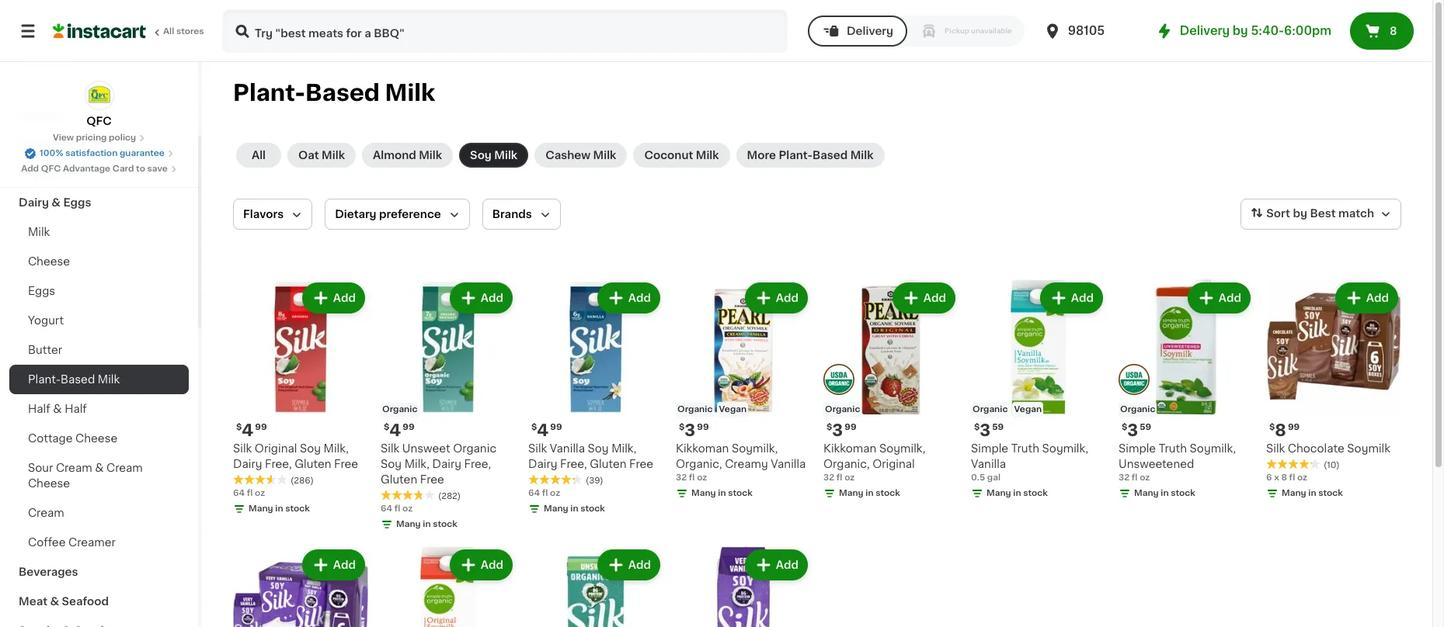 Task type: vqa. For each thing, say whether or not it's contained in the screenshot.
rescheduling
no



Task type: locate. For each thing, give the bounding box(es) containing it.
3 $ 4 99 from the left
[[531, 423, 562, 439]]

by left 5:40- at the right top
[[1233, 25, 1248, 37]]

$ 3 99 for kikkoman soymilk, organic, original
[[827, 423, 856, 439]]

original inside 'kikkoman soymilk, organic, original 32 fl oz'
[[873, 459, 915, 470]]

free
[[334, 459, 358, 470], [629, 459, 653, 470], [420, 475, 444, 486]]

dairy & eggs link
[[9, 188, 189, 218]]

64 fl oz down silk original soy milk, dairy free, gluten free
[[233, 489, 265, 498]]

add inside product group
[[1366, 293, 1389, 304]]

64 down silk unsweet organic soy milk, dairy free, gluten free
[[381, 505, 392, 513]]

unsweetened
[[1119, 459, 1194, 470]]

0 horizontal spatial original
[[255, 444, 297, 454]]

free inside silk original soy milk, dairy free, gluten free
[[334, 459, 358, 470]]

1 horizontal spatial vegan
[[1014, 406, 1042, 414]]

dairy inside silk original soy milk, dairy free, gluten free
[[233, 459, 262, 470]]

3 up 0.5
[[980, 423, 991, 439]]

$ up 0.5
[[974, 423, 980, 432]]

4 up silk unsweet organic soy milk, dairy free, gluten free
[[389, 423, 401, 439]]

2 3 from the left
[[832, 423, 843, 439]]

plant-based milk up the half & half
[[28, 374, 120, 385]]

cheese down half & half link
[[75, 433, 118, 444]]

1 horizontal spatial 4
[[389, 423, 401, 439]]

99 inside $ 8 99
[[1288, 423, 1300, 432]]

in down simple truth soymilk, vanilla 0.5 gal
[[1013, 489, 1021, 498]]

8 $ from the left
[[1269, 423, 1275, 432]]

many in stock down unsweetened in the bottom right of the page
[[1134, 489, 1195, 498]]

99 for silk original soy milk, dairy free, gluten free
[[255, 423, 267, 432]]

$ 4 99 up unsweet
[[384, 423, 414, 439]]

0 horizontal spatial gluten
[[295, 459, 331, 470]]

plant- right the more
[[779, 150, 812, 161]]

truth for unsweetened
[[1159, 444, 1187, 454]]

3 soymilk, from the left
[[1042, 444, 1088, 454]]

stock down simple truth soymilk, vanilla 0.5 gal
[[1023, 489, 1048, 498]]

0 horizontal spatial based
[[60, 374, 95, 385]]

& up cottage
[[53, 404, 62, 415]]

59 up simple truth soymilk, vanilla 0.5 gal
[[992, 423, 1004, 432]]

oat
[[298, 150, 319, 161]]

silk inside silk original soy milk, dairy free, gluten free
[[233, 444, 252, 454]]

0 horizontal spatial milk,
[[324, 444, 349, 454]]

0 horizontal spatial organic,
[[676, 459, 722, 470]]

fl inside 'kikkoman soymilk, organic, original 32 fl oz'
[[836, 474, 842, 482]]

silk inside silk vanilla soy milk, dairy free, gluten free
[[528, 444, 547, 454]]

1 vertical spatial plant-based milk
[[28, 374, 120, 385]]

59
[[992, 423, 1004, 432], [1140, 423, 1151, 432]]

plant- down butter
[[28, 374, 61, 385]]

vegan up simple truth soymilk, vanilla 0.5 gal
[[1014, 406, 1042, 414]]

organic right unsweet
[[453, 444, 496, 454]]

0 horizontal spatial 64
[[233, 489, 245, 498]]

vegan for soymilk,
[[719, 406, 747, 414]]

0 horizontal spatial $ 3 59
[[974, 423, 1004, 439]]

gluten inside silk vanilla soy milk, dairy free, gluten free
[[590, 459, 627, 470]]

many in stock down 'kikkoman soymilk, organic, original 32 fl oz'
[[839, 489, 900, 498]]

0 horizontal spatial truth
[[1011, 444, 1039, 454]]

1 organic, from the left
[[676, 459, 722, 470]]

1 vertical spatial all
[[252, 150, 266, 161]]

2 horizontal spatial gluten
[[590, 459, 627, 470]]

many in stock down gal on the bottom of page
[[987, 489, 1048, 498]]

based up the 'oat milk'
[[305, 82, 380, 104]]

simple up gal on the bottom of page
[[971, 444, 1008, 454]]

$ 3 99 up kikkoman soymilk, organic, creamy vanilla 32 fl oz
[[679, 423, 709, 439]]

instacart logo image
[[53, 22, 146, 40]]

kikkoman up creamy on the bottom right
[[676, 444, 729, 454]]

1 horizontal spatial eggs
[[63, 197, 91, 208]]

Best match Sort by field
[[1241, 199, 1401, 230]]

0 horizontal spatial by
[[1233, 25, 1248, 37]]

1 vertical spatial cheese
[[75, 433, 118, 444]]

2 horizontal spatial $ 4 99
[[531, 423, 562, 439]]

free, inside silk original soy milk, dairy free, gluten free
[[265, 459, 292, 470]]

99
[[255, 423, 267, 432], [403, 423, 414, 432], [550, 423, 562, 432], [697, 423, 709, 432], [845, 423, 856, 432], [1288, 423, 1300, 432]]

plant- up all 'link' at top left
[[233, 82, 305, 104]]

2 $ from the left
[[384, 423, 389, 432]]

2 organic, from the left
[[823, 459, 870, 470]]

1 horizontal spatial $ 3 99
[[827, 423, 856, 439]]

1 horizontal spatial original
[[873, 459, 915, 470]]

32
[[676, 474, 687, 482], [823, 474, 834, 482], [1119, 474, 1130, 482]]

0 horizontal spatial $ 3 99
[[679, 423, 709, 439]]

simple
[[971, 444, 1008, 454], [1119, 444, 1156, 454]]

0 horizontal spatial 59
[[992, 423, 1004, 432]]

vanilla inside silk vanilla soy milk, dairy free, gluten free
[[550, 444, 585, 454]]

0 vertical spatial by
[[1233, 25, 1248, 37]]

simple inside simple truth soymilk, unsweetened 32 fl oz
[[1119, 444, 1156, 454]]

all inside all 'link'
[[252, 150, 266, 161]]

delivery for delivery
[[847, 26, 893, 37]]

1 horizontal spatial free,
[[464, 459, 491, 470]]

kikkoman down item badge icon
[[823, 444, 877, 454]]

qfc up view pricing policy link
[[86, 116, 112, 127]]

1 3 from the left
[[685, 423, 695, 439]]

1 horizontal spatial based
[[305, 82, 380, 104]]

organic up unsweet
[[382, 406, 417, 414]]

kikkoman inside 'kikkoman soymilk, organic, original 32 fl oz'
[[823, 444, 877, 454]]

cheese link
[[9, 247, 189, 277]]

3 4 from the left
[[537, 423, 549, 439]]

meat & seafood
[[19, 597, 109, 607]]

stock down (10)
[[1318, 489, 1343, 498]]

0 horizontal spatial eggs
[[28, 286, 55, 297]]

1 $ 3 59 from the left
[[974, 423, 1004, 439]]

& down produce
[[52, 197, 61, 208]]

1 vertical spatial original
[[873, 459, 915, 470]]

0 vertical spatial cheese
[[28, 256, 70, 267]]

qfc logo image
[[84, 81, 114, 110]]

eggs down advantage
[[63, 197, 91, 208]]

flavors button
[[233, 199, 312, 230]]

$
[[236, 423, 242, 432], [384, 423, 389, 432], [531, 423, 537, 432], [679, 423, 685, 432], [827, 423, 832, 432], [974, 423, 980, 432], [1122, 423, 1127, 432], [1269, 423, 1275, 432]]

3 free, from the left
[[560, 459, 587, 470]]

brands button
[[482, 199, 561, 230]]

$ up silk original soy milk, dairy free, gluten free
[[236, 423, 242, 432]]

1 horizontal spatial by
[[1293, 208, 1307, 219]]

99 up 'kikkoman soymilk, organic, original 32 fl oz'
[[845, 423, 856, 432]]

soy milk link
[[459, 143, 528, 168]]

silk inside product group
[[1266, 444, 1285, 454]]

0 vertical spatial eggs
[[63, 197, 91, 208]]

item badge image
[[823, 364, 855, 395]]

vegan
[[719, 406, 747, 414], [1014, 406, 1042, 414]]

$ 3 99 for kikkoman soymilk, organic, creamy vanilla
[[679, 423, 709, 439]]

7 $ from the left
[[1122, 423, 1127, 432]]

0 horizontal spatial 32
[[676, 474, 687, 482]]

$ for simple truth soymilk, vanilla
[[974, 423, 980, 432]]

0 horizontal spatial 64 fl oz
[[233, 489, 265, 498]]

recipes
[[19, 109, 64, 120]]

3 for simple truth soymilk, vanilla
[[980, 423, 991, 439]]

add qfc advantage card to save link
[[21, 163, 177, 176]]

0 horizontal spatial organic vegan
[[677, 406, 747, 414]]

cashew milk link
[[535, 143, 627, 168]]

many down kikkoman soymilk, organic, creamy vanilla 32 fl oz
[[691, 489, 716, 498]]

gluten for original
[[295, 459, 331, 470]]

0 horizontal spatial free,
[[265, 459, 292, 470]]

gluten inside silk unsweet organic soy milk, dairy free, gluten free
[[381, 475, 417, 486]]

2 half from the left
[[65, 404, 87, 415]]

free inside silk vanilla soy milk, dairy free, gluten free
[[629, 459, 653, 470]]

1 silk from the left
[[233, 444, 252, 454]]

beverages
[[19, 567, 78, 578]]

1 vertical spatial eggs
[[28, 286, 55, 297]]

1 59 from the left
[[992, 423, 1004, 432]]

organic vegan for kikkoman
[[677, 406, 747, 414]]

2 4 from the left
[[389, 423, 401, 439]]

2 vertical spatial based
[[60, 374, 95, 385]]

delivery by 5:40-6:00pm link
[[1155, 22, 1331, 40]]

by inside "field"
[[1293, 208, 1307, 219]]

1 horizontal spatial all
[[252, 150, 266, 161]]

1 4 from the left
[[242, 423, 253, 439]]

0 vertical spatial original
[[255, 444, 297, 454]]

plant-based milk up the 'oat milk'
[[233, 82, 435, 104]]

$ for kikkoman soymilk, organic, original
[[827, 423, 832, 432]]

kikkoman inside kikkoman soymilk, organic, creamy vanilla 32 fl oz
[[676, 444, 729, 454]]

1 horizontal spatial delivery
[[1180, 25, 1230, 37]]

1 vertical spatial plant-
[[779, 150, 812, 161]]

1 horizontal spatial 64
[[381, 505, 392, 513]]

many in stock
[[691, 489, 753, 498], [839, 489, 900, 498], [987, 489, 1048, 498], [1134, 489, 1195, 498], [1282, 489, 1343, 498], [249, 505, 310, 513], [544, 505, 605, 513], [396, 520, 457, 529]]

soymilk, inside simple truth soymilk, unsweetened 32 fl oz
[[1190, 444, 1236, 454]]

64
[[233, 489, 245, 498], [528, 489, 540, 498], [381, 505, 392, 513]]

2 $ 3 99 from the left
[[827, 423, 856, 439]]

2 horizontal spatial milk,
[[612, 444, 637, 454]]

organic up kikkoman soymilk, organic, creamy vanilla 32 fl oz
[[677, 406, 713, 414]]

0 horizontal spatial simple
[[971, 444, 1008, 454]]

stock
[[728, 489, 753, 498], [876, 489, 900, 498], [1023, 489, 1048, 498], [1171, 489, 1195, 498], [1318, 489, 1343, 498], [285, 505, 310, 513], [581, 505, 605, 513], [433, 520, 457, 529]]

4 3 from the left
[[1127, 423, 1138, 439]]

1 $ 4 99 from the left
[[236, 423, 267, 439]]

$ up 6
[[1269, 423, 1275, 432]]

$ for silk original soy milk, dairy free, gluten free
[[236, 423, 242, 432]]

4 99 from the left
[[697, 423, 709, 432]]

4 soymilk, from the left
[[1190, 444, 1236, 454]]

plant-
[[233, 82, 305, 104], [779, 150, 812, 161], [28, 374, 61, 385]]

32 inside 'kikkoman soymilk, organic, original 32 fl oz'
[[823, 474, 834, 482]]

1 vertical spatial 8
[[1275, 423, 1286, 439]]

0 horizontal spatial free
[[334, 459, 358, 470]]

1 kikkoman from the left
[[676, 444, 729, 454]]

add
[[21, 165, 39, 173], [333, 293, 356, 304], [481, 293, 503, 304], [628, 293, 651, 304], [776, 293, 799, 304], [923, 293, 946, 304], [1071, 293, 1094, 304], [1219, 293, 1241, 304], [1366, 293, 1389, 304], [333, 560, 356, 571], [481, 560, 503, 571], [628, 560, 651, 571], [776, 560, 799, 571]]

silk vanilla soy milk, dairy free, gluten free
[[528, 444, 653, 470]]

gluten down unsweet
[[381, 475, 417, 486]]

99 for kikkoman soymilk, organic, creamy vanilla
[[697, 423, 709, 432]]

oz inside kikkoman soymilk, organic, creamy vanilla 32 fl oz
[[697, 474, 707, 482]]

free, inside silk vanilla soy milk, dairy free, gluten free
[[560, 459, 587, 470]]

based inside more plant-based milk link
[[812, 150, 848, 161]]

0 horizontal spatial all
[[163, 27, 174, 36]]

1 32 from the left
[[676, 474, 687, 482]]

milk
[[385, 82, 435, 104], [322, 150, 345, 161], [419, 150, 442, 161], [494, 150, 518, 161], [593, 150, 616, 161], [696, 150, 719, 161], [850, 150, 874, 161], [28, 227, 50, 238], [98, 374, 120, 385]]

2 simple from the left
[[1119, 444, 1156, 454]]

service type group
[[808, 16, 1024, 47]]

0 horizontal spatial delivery
[[847, 26, 893, 37]]

milk, inside silk vanilla soy milk, dairy free, gluten free
[[612, 444, 637, 454]]

$ 4 99
[[236, 423, 267, 439], [384, 423, 414, 439], [531, 423, 562, 439]]

gluten inside silk original soy milk, dairy free, gluten free
[[295, 459, 331, 470]]

all inside all stores link
[[163, 27, 174, 36]]

dietary
[[335, 209, 376, 220]]

2 vertical spatial cheese
[[28, 479, 70, 489]]

99 for silk vanilla soy milk, dairy free, gluten free
[[550, 423, 562, 432]]

2 horizontal spatial 64 fl oz
[[528, 489, 560, 498]]

1 horizontal spatial organic,
[[823, 459, 870, 470]]

99 up unsweet
[[403, 423, 414, 432]]

half up cottage
[[28, 404, 50, 415]]

based up the half & half
[[60, 374, 95, 385]]

1 horizontal spatial $ 4 99
[[384, 423, 414, 439]]

2 horizontal spatial plant-
[[779, 150, 812, 161]]

2 59 from the left
[[1140, 423, 1151, 432]]

stock down '(286)'
[[285, 505, 310, 513]]

seafood
[[62, 597, 109, 607]]

$ up kikkoman soymilk, organic, creamy vanilla 32 fl oz
[[679, 423, 685, 432]]

2 vertical spatial plant-
[[28, 374, 61, 385]]

oz
[[697, 474, 707, 482], [845, 474, 855, 482], [1140, 474, 1150, 482], [1297, 474, 1307, 482], [255, 489, 265, 498], [550, 489, 560, 498], [402, 505, 413, 513]]

1 horizontal spatial 32
[[823, 474, 834, 482]]

3 up 'kikkoman soymilk, organic, original 32 fl oz'
[[832, 423, 843, 439]]

3 up kikkoman soymilk, organic, creamy vanilla 32 fl oz
[[685, 423, 695, 439]]

advantage
[[63, 165, 110, 173]]

vegan for truth
[[1014, 406, 1042, 414]]

2 truth from the left
[[1159, 444, 1187, 454]]

1 $ from the left
[[236, 423, 242, 432]]

2 organic vegan from the left
[[973, 406, 1042, 414]]

1 free, from the left
[[265, 459, 292, 470]]

1 horizontal spatial vanilla
[[771, 459, 806, 470]]

6 99 from the left
[[1288, 423, 1300, 432]]

1 horizontal spatial qfc
[[86, 116, 112, 127]]

2 kikkoman from the left
[[823, 444, 877, 454]]

in down unsweetened in the bottom right of the page
[[1161, 489, 1169, 498]]

silk
[[233, 444, 252, 454], [381, 444, 400, 454], [528, 444, 547, 454], [1266, 444, 1285, 454]]

oat milk
[[298, 150, 345, 161]]

truth inside simple truth soymilk, unsweetened 32 fl oz
[[1159, 444, 1187, 454]]

organic, inside 'kikkoman soymilk, organic, original 32 fl oz'
[[823, 459, 870, 470]]

simple up unsweetened in the bottom right of the page
[[1119, 444, 1156, 454]]

2 $ 4 99 from the left
[[384, 423, 414, 439]]

4 $ from the left
[[679, 423, 685, 432]]

1 horizontal spatial 59
[[1140, 423, 1151, 432]]

product group
[[233, 280, 368, 519], [381, 280, 516, 534], [528, 280, 663, 519], [676, 280, 811, 503], [823, 280, 959, 503], [971, 280, 1106, 503], [1119, 280, 1254, 503], [1266, 280, 1401, 503], [233, 547, 368, 628], [381, 547, 516, 628], [528, 547, 663, 628], [676, 547, 811, 628]]

6 $ from the left
[[974, 423, 980, 432]]

organic vegan up simple truth soymilk, vanilla 0.5 gal
[[973, 406, 1042, 414]]

1 horizontal spatial organic vegan
[[973, 406, 1042, 414]]

3 $ from the left
[[531, 423, 537, 432]]

$ up silk vanilla soy milk, dairy free, gluten free
[[531, 423, 537, 432]]

view pricing policy
[[53, 134, 136, 142]]

32 inside simple truth soymilk, unsweetened 32 fl oz
[[1119, 474, 1130, 482]]

$ 4 99 for original
[[236, 423, 267, 439]]

organic, for kikkoman soymilk, organic, creamy vanilla
[[676, 459, 722, 470]]

2 horizontal spatial 64
[[528, 489, 540, 498]]

milk, for silk original soy milk, dairy free, gluten free
[[324, 444, 349, 454]]

qfc
[[86, 116, 112, 127], [41, 165, 61, 173]]

$ 4 99 up silk original soy milk, dairy free, gluten free
[[236, 423, 267, 439]]

half up cottage cheese
[[65, 404, 87, 415]]

coconut milk link
[[633, 143, 730, 168]]

1 truth from the left
[[1011, 444, 1039, 454]]

silk for silk chocolate soymilk
[[1266, 444, 1285, 454]]

half & half
[[28, 404, 87, 415]]

64 fl oz for silk unsweet organic soy milk, dairy free, gluten free
[[381, 505, 413, 513]]

delivery
[[1180, 25, 1230, 37], [847, 26, 893, 37]]

truth inside simple truth soymilk, vanilla 0.5 gal
[[1011, 444, 1039, 454]]

produce
[[19, 168, 66, 179]]

2 horizontal spatial free
[[629, 459, 653, 470]]

save
[[147, 165, 168, 173]]

organic
[[382, 406, 417, 414], [677, 406, 713, 414], [825, 406, 860, 414], [973, 406, 1008, 414], [1120, 406, 1155, 414], [453, 444, 496, 454]]

1 horizontal spatial free
[[420, 475, 444, 486]]

99 up 'chocolate' in the bottom of the page
[[1288, 423, 1300, 432]]

0 vertical spatial plant-based milk
[[233, 82, 435, 104]]

$ inside $ 8 99
[[1269, 423, 1275, 432]]

in down 'chocolate' in the bottom of the page
[[1308, 489, 1316, 498]]

guarantee
[[120, 149, 165, 158]]

4 for vanilla
[[537, 423, 549, 439]]

all left stores
[[163, 27, 174, 36]]

many down gal on the bottom of page
[[987, 489, 1011, 498]]

1 soymilk, from the left
[[732, 444, 778, 454]]

0 horizontal spatial kikkoman
[[676, 444, 729, 454]]

64 fl oz down silk vanilla soy milk, dairy free, gluten free
[[528, 489, 560, 498]]

0 horizontal spatial 4
[[242, 423, 253, 439]]

$ for kikkoman soymilk, organic, creamy vanilla
[[679, 423, 685, 432]]

& inside the sour cream & cream cheese
[[95, 463, 104, 474]]

2 horizontal spatial based
[[812, 150, 848, 161]]

free,
[[265, 459, 292, 470], [464, 459, 491, 470], [560, 459, 587, 470]]

0 vertical spatial plant-
[[233, 82, 305, 104]]

1 organic vegan from the left
[[677, 406, 747, 414]]

1 horizontal spatial milk,
[[404, 459, 430, 470]]

coffee creamer
[[28, 538, 116, 548]]

all
[[163, 27, 174, 36], [252, 150, 266, 161]]

by
[[1233, 25, 1248, 37], [1293, 208, 1307, 219]]

2 horizontal spatial free,
[[560, 459, 587, 470]]

$ 3 99
[[679, 423, 709, 439], [827, 423, 856, 439]]

milk, for silk vanilla soy milk, dairy free, gluten free
[[612, 444, 637, 454]]

0 horizontal spatial $ 4 99
[[236, 423, 267, 439]]

$ 3 99 up 'kikkoman soymilk, organic, original 32 fl oz'
[[827, 423, 856, 439]]

$ up silk unsweet organic soy milk, dairy free, gluten free
[[384, 423, 389, 432]]

soymilk, inside simple truth soymilk, vanilla 0.5 gal
[[1042, 444, 1088, 454]]

3 silk from the left
[[528, 444, 547, 454]]

in inside product group
[[1308, 489, 1316, 498]]

stock down 'kikkoman soymilk, organic, original 32 fl oz'
[[876, 489, 900, 498]]

cheese down sour on the bottom left of the page
[[28, 479, 70, 489]]

lists link
[[9, 44, 189, 75]]

3 up unsweetened in the bottom right of the page
[[1127, 423, 1138, 439]]

0 horizontal spatial qfc
[[41, 165, 61, 173]]

2 vegan from the left
[[1014, 406, 1042, 414]]

0 vertical spatial all
[[163, 27, 174, 36]]

free for silk vanilla soy milk, dairy free, gluten free
[[629, 459, 653, 470]]

vanilla inside kikkoman soymilk, organic, creamy vanilla 32 fl oz
[[771, 459, 806, 470]]

2 soymilk, from the left
[[879, 444, 926, 454]]

(286)
[[291, 477, 314, 486]]

1 99 from the left
[[255, 423, 267, 432]]

thanksgiving
[[19, 138, 93, 149]]

organic down item badge icon
[[825, 406, 860, 414]]

4 up silk original soy milk, dairy free, gluten free
[[242, 423, 253, 439]]

1 horizontal spatial truth
[[1159, 444, 1187, 454]]

delivery inside button
[[847, 26, 893, 37]]

milk, inside silk original soy milk, dairy free, gluten free
[[324, 444, 349, 454]]

None search field
[[222, 9, 788, 53]]

99 up silk original soy milk, dairy free, gluten free
[[255, 423, 267, 432]]

4 silk from the left
[[1266, 444, 1285, 454]]

gluten up (39)
[[590, 459, 627, 470]]

in
[[718, 489, 726, 498], [866, 489, 874, 498], [1013, 489, 1021, 498], [1161, 489, 1169, 498], [1308, 489, 1316, 498], [275, 505, 283, 513], [570, 505, 578, 513], [423, 520, 431, 529]]

in down kikkoman soymilk, organic, creamy vanilla 32 fl oz
[[718, 489, 726, 498]]

cream down cottage cheese
[[56, 463, 92, 474]]

3 3 from the left
[[980, 423, 991, 439]]

2 horizontal spatial 4
[[537, 423, 549, 439]]

silk inside silk unsweet organic soy milk, dairy free, gluten free
[[381, 444, 400, 454]]

32 for kikkoman soymilk, organic, original
[[823, 474, 834, 482]]

5:40-
[[1251, 25, 1284, 37]]

view
[[53, 134, 74, 142]]

98105
[[1068, 25, 1105, 37]]

organic, inside kikkoman soymilk, organic, creamy vanilla 32 fl oz
[[676, 459, 722, 470]]

2 $ 3 59 from the left
[[1122, 423, 1151, 439]]

2 32 from the left
[[823, 474, 834, 482]]

0 horizontal spatial vegan
[[719, 406, 747, 414]]

dairy
[[19, 197, 49, 208], [233, 459, 262, 470], [432, 459, 461, 470], [528, 459, 557, 470]]

5 99 from the left
[[845, 423, 856, 432]]

2 horizontal spatial 32
[[1119, 474, 1130, 482]]

half
[[28, 404, 50, 415], [65, 404, 87, 415]]

eggs
[[63, 197, 91, 208], [28, 286, 55, 297]]

2 horizontal spatial vanilla
[[971, 459, 1006, 470]]

0 horizontal spatial vanilla
[[550, 444, 585, 454]]

many in stock down 6 x 8 fl oz
[[1282, 489, 1343, 498]]

simple inside simple truth soymilk, vanilla 0.5 gal
[[971, 444, 1008, 454]]

1 horizontal spatial kikkoman
[[823, 444, 877, 454]]

1 half from the left
[[28, 404, 50, 415]]

soy inside silk original soy milk, dairy free, gluten free
[[300, 444, 321, 454]]

64 for silk unsweet organic soy milk, dairy free, gluten free
[[381, 505, 392, 513]]

$ 3 59 up unsweetened in the bottom right of the page
[[1122, 423, 1151, 439]]

to
[[136, 165, 145, 173]]

0 horizontal spatial half
[[28, 404, 50, 415]]

2 free, from the left
[[464, 459, 491, 470]]

organic, for kikkoman soymilk, organic, original
[[823, 459, 870, 470]]

1 $ 3 99 from the left
[[679, 423, 709, 439]]

99 up silk vanilla soy milk, dairy free, gluten free
[[550, 423, 562, 432]]

1 horizontal spatial half
[[65, 404, 87, 415]]

2 silk from the left
[[381, 444, 400, 454]]

1 horizontal spatial $ 3 59
[[1122, 423, 1151, 439]]

cottage cheese
[[28, 433, 118, 444]]

3 32 from the left
[[1119, 474, 1130, 482]]

$ down item badge icon
[[827, 423, 832, 432]]

6 x 8 fl oz
[[1266, 474, 1307, 482]]

0 vertical spatial 8
[[1390, 26, 1397, 37]]

64 fl oz down silk unsweet organic soy milk, dairy free, gluten free
[[381, 505, 413, 513]]

$ for silk unsweet organic soy milk, dairy free, gluten free
[[384, 423, 389, 432]]

1 horizontal spatial 64 fl oz
[[381, 505, 413, 513]]

59 up unsweetened in the bottom right of the page
[[1140, 423, 1151, 432]]

1 simple from the left
[[971, 444, 1008, 454]]

1 horizontal spatial gluten
[[381, 475, 417, 486]]

dairy inside silk unsweet organic soy milk, dairy free, gluten free
[[432, 459, 461, 470]]

eggs up yogurt
[[28, 286, 55, 297]]

many in stock down kikkoman soymilk, organic, creamy vanilla 32 fl oz
[[691, 489, 753, 498]]

$ 4 99 for vanilla
[[531, 423, 562, 439]]

fl
[[689, 474, 695, 482], [836, 474, 842, 482], [1132, 474, 1138, 482], [1289, 474, 1295, 482], [247, 489, 253, 498], [542, 489, 548, 498], [394, 505, 400, 513]]

many in stock down (39)
[[544, 505, 605, 513]]

3 99 from the left
[[550, 423, 562, 432]]

free, for silk original soy milk, dairy free, gluten free
[[265, 459, 292, 470]]

$ up unsweetened in the bottom right of the page
[[1122, 423, 1127, 432]]

99 up kikkoman soymilk, organic, creamy vanilla 32 fl oz
[[697, 423, 709, 432]]

x
[[1274, 474, 1279, 482]]

add button inside product group
[[1337, 284, 1397, 312]]

silk for silk vanilla soy milk, dairy free, gluten free
[[528, 444, 547, 454]]

32 inside kikkoman soymilk, organic, creamy vanilla 32 fl oz
[[676, 474, 687, 482]]

1 horizontal spatial simple
[[1119, 444, 1156, 454]]

1 vertical spatial by
[[1293, 208, 1307, 219]]

gluten up '(286)'
[[295, 459, 331, 470]]

organic vegan up kikkoman soymilk, organic, creamy vanilla 32 fl oz
[[677, 406, 747, 414]]

1 vertical spatial based
[[812, 150, 848, 161]]

$ 4 99 for unsweet
[[384, 423, 414, 439]]

5 $ from the left
[[827, 423, 832, 432]]

3
[[685, 423, 695, 439], [832, 423, 843, 439], [980, 423, 991, 439], [1127, 423, 1138, 439]]

qfc down 100%
[[41, 165, 61, 173]]

& down cottage cheese link
[[95, 463, 104, 474]]

99 for kikkoman soymilk, organic, original
[[845, 423, 856, 432]]

1 vegan from the left
[[719, 406, 747, 414]]

based right the more
[[812, 150, 848, 161]]

pricing
[[76, 134, 107, 142]]

cheese down milk link
[[28, 256, 70, 267]]

1 vertical spatial qfc
[[41, 165, 61, 173]]

0 vertical spatial based
[[305, 82, 380, 104]]

brands
[[492, 209, 532, 220]]

2 99 from the left
[[403, 423, 414, 432]]

soy milk
[[470, 150, 518, 161]]

almond milk link
[[362, 143, 453, 168]]

simple for simple truth soymilk, vanilla
[[971, 444, 1008, 454]]

1 horizontal spatial plant-
[[233, 82, 305, 104]]

kikkoman for creamy
[[676, 444, 729, 454]]

based
[[305, 82, 380, 104], [812, 150, 848, 161], [60, 374, 95, 385]]

$ 3 59 up gal on the bottom of page
[[974, 423, 1004, 439]]

many in stock down (282)
[[396, 520, 457, 529]]



Task type: describe. For each thing, give the bounding box(es) containing it.
oz inside simple truth soymilk, unsweetened 32 fl oz
[[1140, 474, 1150, 482]]

all for all
[[252, 150, 266, 161]]

100%
[[40, 149, 63, 158]]

stores
[[176, 27, 204, 36]]

creamer
[[68, 538, 116, 548]]

& for eggs
[[52, 197, 61, 208]]

more plant-based milk
[[747, 150, 874, 161]]

kikkoman soymilk, organic, creamy vanilla 32 fl oz
[[676, 444, 806, 482]]

gluten for vanilla
[[590, 459, 627, 470]]

$ for simple truth soymilk, unsweetened
[[1122, 423, 1127, 432]]

64 for silk original soy milk, dairy free, gluten free
[[233, 489, 245, 498]]

cashew
[[545, 150, 590, 161]]

truth for vanilla
[[1011, 444, 1039, 454]]

match
[[1338, 208, 1374, 219]]

0 horizontal spatial plant-
[[28, 374, 61, 385]]

beverages link
[[9, 558, 189, 587]]

item badge image
[[1119, 364, 1150, 395]]

silk original soy milk, dairy free, gluten free
[[233, 444, 358, 470]]

all for all stores
[[163, 27, 174, 36]]

free, inside silk unsweet organic soy milk, dairy free, gluten free
[[464, 459, 491, 470]]

0 horizontal spatial plant-based milk
[[28, 374, 120, 385]]

cream down cottage cheese link
[[106, 463, 143, 474]]

3 for kikkoman soymilk, organic, creamy vanilla
[[685, 423, 695, 439]]

0 vertical spatial qfc
[[86, 116, 112, 127]]

organic down item badge image
[[1120, 406, 1155, 414]]

vanilla inside simple truth soymilk, vanilla 0.5 gal
[[971, 459, 1006, 470]]

& for seafood
[[50, 597, 59, 607]]

8 button
[[1350, 12, 1414, 50]]

add qfc advantage card to save
[[21, 165, 168, 173]]

99 for silk unsweet organic soy milk, dairy free, gluten free
[[403, 423, 414, 432]]

many in stock down '(286)'
[[249, 505, 310, 513]]

many down silk original soy milk, dairy free, gluten free
[[249, 505, 273, 513]]

$ for silk vanilla soy milk, dairy free, gluten free
[[531, 423, 537, 432]]

in down silk original soy milk, dairy free, gluten free
[[275, 505, 283, 513]]

cream up coffee
[[28, 508, 64, 519]]

soymilk
[[1347, 444, 1391, 454]]

many down silk vanilla soy milk, dairy free, gluten free
[[544, 505, 568, 513]]

coffee creamer link
[[9, 528, 189, 558]]

best
[[1310, 208, 1336, 219]]

yogurt link
[[9, 306, 189, 336]]

by for delivery
[[1233, 25, 1248, 37]]

(282)
[[438, 493, 461, 501]]

silk chocolate soymilk
[[1266, 444, 1391, 454]]

based inside plant-based milk link
[[60, 374, 95, 385]]

8 inside button
[[1390, 26, 1397, 37]]

many down unsweetened in the bottom right of the page
[[1134, 489, 1159, 498]]

6
[[1266, 474, 1272, 482]]

silk for silk original soy milk, dairy free, gluten free
[[233, 444, 252, 454]]

free inside silk unsweet organic soy milk, dairy free, gluten free
[[420, 475, 444, 486]]

many down 6 x 8 fl oz
[[1282, 489, 1306, 498]]

$ 8 99
[[1269, 423, 1300, 439]]

sour cream & cream cheese link
[[9, 454, 189, 499]]

almond
[[373, 150, 416, 161]]

half & half link
[[9, 395, 189, 424]]

butter link
[[9, 336, 189, 365]]

kikkoman for original
[[823, 444, 877, 454]]

meat & seafood link
[[9, 587, 189, 617]]

sour
[[28, 463, 53, 474]]

almond milk
[[373, 150, 442, 161]]

in down silk unsweet organic soy milk, dairy free, gluten free
[[423, 520, 431, 529]]

thanksgiving link
[[9, 129, 189, 158]]

delivery by 5:40-6:00pm
[[1180, 25, 1331, 37]]

0.5
[[971, 474, 985, 482]]

kikkoman soymilk, organic, original 32 fl oz
[[823, 444, 926, 482]]

& for half
[[53, 404, 62, 415]]

dairy & eggs
[[19, 197, 91, 208]]

99 for silk chocolate soymilk
[[1288, 423, 1300, 432]]

$ 3 59 for simple truth soymilk, vanilla
[[974, 423, 1004, 439]]

stock down (39)
[[581, 505, 605, 513]]

dietary preference
[[335, 209, 441, 220]]

produce link
[[9, 158, 189, 188]]

dairy inside silk vanilla soy milk, dairy free, gluten free
[[528, 459, 557, 470]]

cottage
[[28, 433, 73, 444]]

preference
[[379, 209, 441, 220]]

delivery button
[[808, 16, 907, 47]]

64 fl oz for silk vanilla soy milk, dairy free, gluten free
[[528, 489, 560, 498]]

organic inside silk unsweet organic soy milk, dairy free, gluten free
[[453, 444, 496, 454]]

6:00pm
[[1284, 25, 1331, 37]]

coconut
[[644, 150, 693, 161]]

eggs link
[[9, 277, 189, 306]]

all stores
[[163, 27, 204, 36]]

delivery for delivery by 5:40-6:00pm
[[1180, 25, 1230, 37]]

$ 3 59 for simple truth soymilk, unsweetened
[[1122, 423, 1151, 439]]

gal
[[987, 474, 1001, 482]]

silk unsweet organic soy milk, dairy free, gluten free
[[381, 444, 496, 486]]

original inside silk original soy milk, dairy free, gluten free
[[255, 444, 297, 454]]

2 vertical spatial 8
[[1281, 474, 1287, 482]]

$ for silk chocolate soymilk
[[1269, 423, 1275, 432]]

32 for simple truth soymilk, unsweetened
[[1119, 474, 1130, 482]]

100% satisfaction guarantee
[[40, 149, 165, 158]]

sort by
[[1266, 208, 1307, 219]]

(10)
[[1324, 461, 1340, 470]]

meat
[[19, 597, 47, 607]]

milk link
[[9, 218, 189, 247]]

3 for kikkoman soymilk, organic, original
[[832, 423, 843, 439]]

qfc link
[[84, 81, 114, 129]]

plant-based milk link
[[9, 365, 189, 395]]

sour cream & cream cheese
[[28, 463, 143, 489]]

flavors
[[243, 209, 284, 220]]

coconut milk
[[644, 150, 719, 161]]

cream link
[[9, 499, 189, 528]]

yogurt
[[28, 315, 64, 326]]

cashew milk
[[545, 150, 616, 161]]

all stores link
[[53, 9, 205, 53]]

fl inside product group
[[1289, 474, 1295, 482]]

64 fl oz for silk original soy milk, dairy free, gluten free
[[233, 489, 265, 498]]

64 for silk vanilla soy milk, dairy free, gluten free
[[528, 489, 540, 498]]

add inside add qfc advantage card to save 'link'
[[21, 165, 39, 173]]

4 for unsweet
[[389, 423, 401, 439]]

in down silk vanilla soy milk, dairy free, gluten free
[[570, 505, 578, 513]]

free for silk original soy milk, dairy free, gluten free
[[334, 459, 358, 470]]

more
[[747, 150, 776, 161]]

stock down (282)
[[433, 520, 457, 529]]

free, for silk vanilla soy milk, dairy free, gluten free
[[560, 459, 587, 470]]

lists
[[44, 54, 70, 64]]

creamy
[[725, 459, 768, 470]]

soymilk, inside 'kikkoman soymilk, organic, original 32 fl oz'
[[879, 444, 926, 454]]

fl inside kikkoman soymilk, organic, creamy vanilla 32 fl oz
[[689, 474, 695, 482]]

98105 button
[[1043, 9, 1136, 53]]

satisfaction
[[65, 149, 118, 158]]

many down 'kikkoman soymilk, organic, original 32 fl oz'
[[839, 489, 864, 498]]

oz inside 'kikkoman soymilk, organic, original 32 fl oz'
[[845, 474, 855, 482]]

soy inside silk vanilla soy milk, dairy free, gluten free
[[588, 444, 609, 454]]

stock down simple truth soymilk, unsweetened 32 fl oz
[[1171, 489, 1195, 498]]

1 horizontal spatial plant-based milk
[[233, 82, 435, 104]]

product group containing 8
[[1266, 280, 1401, 503]]

by for sort
[[1293, 208, 1307, 219]]

all link
[[236, 143, 281, 168]]

organic vegan for simple
[[973, 406, 1042, 414]]

simple truth soymilk, unsweetened 32 fl oz
[[1119, 444, 1236, 482]]

more plant-based milk link
[[736, 143, 884, 168]]

stock inside product group
[[1318, 489, 1343, 498]]

qfc inside 'link'
[[41, 165, 61, 173]]

silk for silk unsweet organic soy milk, dairy free, gluten free
[[381, 444, 400, 454]]

100% satisfaction guarantee button
[[24, 144, 174, 160]]

fl inside simple truth soymilk, unsweetened 32 fl oz
[[1132, 474, 1138, 482]]

chocolate
[[1288, 444, 1344, 454]]

view pricing policy link
[[53, 132, 145, 144]]

milk, inside silk unsweet organic soy milk, dairy free, gluten free
[[404, 459, 430, 470]]

59 for simple truth soymilk, vanilla
[[992, 423, 1004, 432]]

Search field
[[224, 11, 786, 51]]

oat milk link
[[287, 143, 356, 168]]

organic up simple truth soymilk, vanilla 0.5 gal
[[973, 406, 1008, 414]]

stock down creamy on the bottom right
[[728, 489, 753, 498]]

many down silk unsweet organic soy milk, dairy free, gluten free
[[396, 520, 421, 529]]

4 for original
[[242, 423, 253, 439]]

3 for simple truth soymilk, unsweetened
[[1127, 423, 1138, 439]]

soy inside silk unsweet organic soy milk, dairy free, gluten free
[[381, 459, 402, 470]]

cottage cheese link
[[9, 424, 189, 454]]

simple for simple truth soymilk, unsweetened
[[1119, 444, 1156, 454]]

in down 'kikkoman soymilk, organic, original 32 fl oz'
[[866, 489, 874, 498]]

cheese inside the sour cream & cream cheese
[[28, 479, 70, 489]]

unsweet
[[402, 444, 450, 454]]

soymilk, inside kikkoman soymilk, organic, creamy vanilla 32 fl oz
[[732, 444, 778, 454]]

butter
[[28, 345, 62, 356]]

recipes link
[[9, 99, 189, 129]]

59 for simple truth soymilk, unsweetened
[[1140, 423, 1151, 432]]

best match
[[1310, 208, 1374, 219]]

coffee
[[28, 538, 66, 548]]

many in stock inside product group
[[1282, 489, 1343, 498]]



